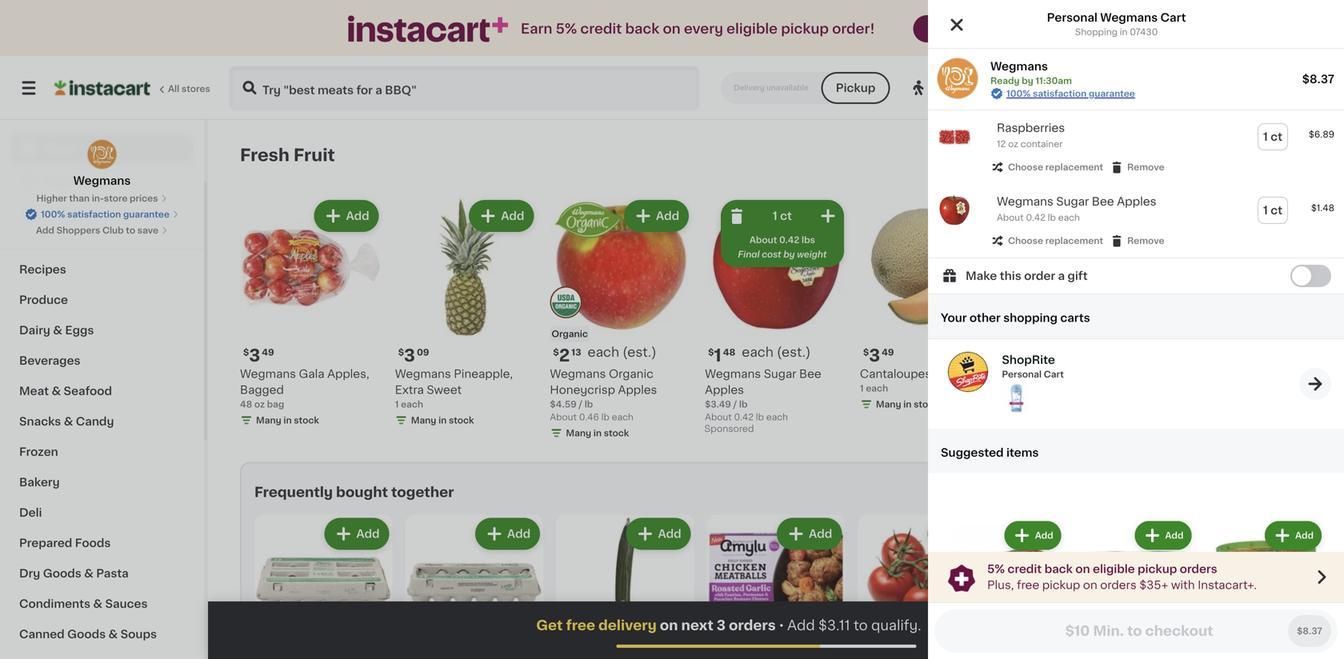 Task type: vqa. For each thing, say whether or not it's contained in the screenshot.
second replacement from the top
yes



Task type: describe. For each thing, give the bounding box(es) containing it.
buy it again
[[45, 175, 113, 186]]

stores
[[182, 84, 210, 93]]

produce
[[19, 295, 68, 306]]

raspberries inside product group
[[1015, 369, 1083, 380]]

1 ct for raspberries
[[1264, 131, 1283, 142]]

add shoppers club to save
[[36, 226, 159, 235]]

$ 3 09
[[398, 348, 429, 364]]

product group containing 6
[[1015, 197, 1158, 395]]

wegmans organic honeycrisp apples $4.59 / lb about 0.46 lb each
[[550, 369, 657, 422]]

lists link
[[10, 197, 194, 229]]

back inside 5% credit back on eligible pickup orders plus, free pickup on orders $35+ with instacart+.
[[1045, 564, 1073, 575]]

lists
[[45, 207, 72, 218]]

lb down $ 1 48 each (est.)
[[756, 413, 764, 422]]

bee for wegmans sugar bee apples about 0.42 lb each
[[1092, 196, 1115, 207]]

oz inside product group
[[1009, 140, 1019, 148]]

many in stock for each
[[876, 400, 939, 409]]

fresh fruit
[[240, 147, 335, 164]]

frozen
[[19, 447, 58, 458]]

goods for dry
[[43, 568, 81, 579]]

49 for cantaloupes
[[882, 348, 894, 357]]

in inside personal wegmans cart shopping in 07430
[[1120, 28, 1128, 36]]

1 inside $ 1 48 each (est.)
[[714, 348, 722, 364]]

2 vertical spatial pickup
[[1043, 580, 1081, 591]]

free inside 5% credit back on eligible pickup orders plus, free pickup on orders $35+ with instacart+.
[[1017, 580, 1040, 591]]

shoprite personal cart
[[1002, 355, 1064, 379]]

delivery
[[599, 619, 657, 633]]

about inside wegmans sugar bee apples about 0.42 lb each
[[997, 213, 1024, 222]]

49 for wegmans
[[262, 348, 274, 357]]

get
[[536, 619, 563, 633]]

recipes
[[19, 264, 66, 275]]

order!
[[832, 22, 875, 36]]

guarantee inside 100% satisfaction guarantee link
[[1089, 89, 1136, 98]]

3 for cantaloupes
[[869, 348, 880, 364]]

extra
[[395, 385, 424, 396]]

2 inside button
[[1301, 82, 1308, 94]]

$1.48 each (estimated) element
[[705, 346, 847, 366]]

deli link
[[10, 498, 194, 528]]

apples for wegmans organic honeycrisp apples $4.59 / lb about 0.46 lb each
[[618, 385, 657, 396]]

$1.48
[[1312, 204, 1335, 212]]

in for wegmans gala apples, bagged
[[284, 416, 292, 425]]

seafood
[[64, 386, 112, 397]]

items
[[1007, 447, 1039, 458]]

& for condiments
[[93, 599, 102, 610]]

soups
[[121, 629, 157, 640]]

each inside $ 1 48 each (est.)
[[742, 346, 774, 359]]

sweet
[[427, 385, 462, 396]]

0.42 inside wegmans sugar bee apples $3.49 / lb about 0.42 lb each
[[734, 413, 754, 422]]

replacement for raspberries
[[1046, 163, 1104, 172]]

fresh
[[240, 147, 290, 164]]

increment quantity of wegmans sugar bee apples image
[[819, 206, 838, 226]]

personal inside "shoprite personal cart"
[[1002, 370, 1042, 379]]

condiments & sauces link
[[10, 589, 194, 619]]

cantaloupes
[[860, 369, 932, 380]]

honeycrisp
[[550, 385, 615, 396]]

all
[[168, 84, 179, 93]]

make this order a gift
[[966, 271, 1088, 282]]

1 horizontal spatial 100% satisfaction guarantee
[[1007, 89, 1136, 98]]

carts
[[1061, 313, 1091, 324]]

store
[[104, 194, 128, 203]]

club
[[102, 226, 124, 235]]

many for cantaloupes
[[876, 400, 902, 409]]

again
[[81, 175, 113, 186]]

choose for 12
[[1008, 163, 1044, 172]]

choose replacement for raspberries
[[1008, 163, 1104, 172]]

0.42 inside about 0.42 lbs final cost by weight
[[780, 236, 800, 245]]

$ for wegmans gala apples, bagged
[[243, 348, 249, 357]]

each inside wegmans sugar bee apples $3.49 / lb about 0.42 lb each
[[767, 413, 788, 422]]

choose replacement for wegmans
[[1008, 236, 1104, 245]]

$ 2 13 each (est.)
[[553, 346, 657, 364]]

in for cantaloupes
[[904, 400, 912, 409]]

meat
[[19, 386, 49, 397]]

wegmans for wegmans sugar bee apples $3.49 / lb about 0.42 lb each
[[705, 369, 761, 380]]

$3.11
[[819, 619, 850, 633]]

higher than in-store prices link
[[36, 192, 168, 205]]

bakery
[[19, 477, 60, 488]]

about 0.42 lbs final cost by weight
[[738, 236, 827, 259]]

wegmans logo image
[[87, 139, 117, 170]]

in-
[[92, 194, 104, 203]]

apples for wegmans sugar bee apples about 0.42 lb each
[[1117, 196, 1157, 207]]

$ for cantaloupes
[[863, 348, 869, 357]]

13
[[572, 348, 581, 357]]

1 horizontal spatial 100%
[[1007, 89, 1031, 98]]

weight
[[797, 250, 827, 259]]

personal wegmans cart shopping in 07430
[[1047, 12, 1187, 36]]

canned
[[19, 629, 65, 640]]

on inside treatment tracker modal "dialog"
[[660, 619, 678, 633]]

next
[[681, 619, 714, 633]]

wegmans image
[[938, 58, 978, 98]]

ready by 11:30am link
[[1104, 78, 1241, 98]]

with
[[1172, 580, 1195, 591]]

sponsored badge image
[[705, 425, 754, 434]]

make
[[966, 271, 997, 282]]

choose replacement button for wegmans
[[991, 234, 1104, 248]]

0 horizontal spatial back
[[625, 22, 660, 36]]

dairy & eggs link
[[10, 315, 194, 346]]

about inside wegmans organic honeycrisp apples $4.59 / lb about 0.46 lb each
[[550, 413, 577, 422]]

fruit
[[294, 147, 335, 164]]

replacement for wegmans
[[1046, 236, 1104, 245]]

container inside product group
[[1021, 140, 1063, 148]]

goods for canned
[[67, 629, 106, 640]]

3 for wegmans gala apples, bagged
[[249, 348, 260, 364]]

bag
[[267, 400, 284, 409]]

0 horizontal spatial eligible
[[727, 22, 778, 36]]

beverages link
[[10, 346, 194, 376]]

oz inside wegmans gala apples, bagged 48 oz bag
[[254, 400, 265, 409]]

wegmans sugar bee apples $3.49 / lb about 0.42 lb each
[[705, 369, 822, 422]]

5% credit back on eligible pickup orders plus, free pickup on orders $35+ with instacart+.
[[988, 564, 1257, 591]]

produce link
[[10, 285, 194, 315]]

gift
[[1068, 271, 1088, 282]]

0 horizontal spatial pickup
[[781, 22, 829, 36]]

go to cart image
[[1306, 375, 1325, 394]]

$ inside $ 2 13 each (est.)
[[553, 348, 559, 357]]

many in stock for apples,
[[256, 416, 319, 425]]

09
[[417, 348, 429, 357]]

100% satisfaction guarantee inside "button"
[[41, 210, 170, 219]]

frozen link
[[10, 437, 194, 467]]

other
[[970, 313, 1001, 324]]

satisfaction inside 100% satisfaction guarantee link
[[1033, 89, 1087, 98]]

pickup for pickup
[[836, 82, 876, 94]]

every
[[684, 22, 724, 36]]

07430
[[1130, 28, 1158, 36]]

free for get
[[566, 619, 595, 633]]

shopping
[[1076, 28, 1118, 36]]

in inside product group
[[594, 429, 602, 438]]

remove wegmans sugar bee apples image
[[727, 206, 747, 226]]

pickup at 100 farm view
[[935, 82, 1085, 94]]

sugar for wegmans sugar bee apples about 0.42 lb each
[[1057, 196, 1089, 207]]

view
[[1055, 82, 1085, 94]]

oz inside product group
[[1027, 384, 1037, 393]]

lb right 0.46 in the bottom left of the page
[[602, 413, 610, 422]]

cantaloupes 1 each
[[860, 369, 932, 393]]

qualify.
[[872, 619, 922, 633]]

product group containing raspberries
[[928, 110, 1345, 184]]

main content containing fresh fruit
[[208, 120, 1345, 659]]

shop link
[[10, 133, 194, 165]]

lb for wegmans sugar bee apples about 0.42 lb each
[[1048, 213, 1056, 222]]

0.46
[[579, 413, 599, 422]]

frequently
[[255, 486, 333, 500]]

suggested
[[941, 447, 1004, 458]]

wegmans gala apples, bagged 48 oz bag
[[240, 369, 369, 409]]

dairy & eggs
[[19, 325, 94, 336]]

snacks
[[19, 416, 61, 427]]

canned goods & soups
[[19, 629, 157, 640]]

1 horizontal spatial 11:30am
[[1191, 82, 1241, 94]]

higher than in-store prices
[[36, 194, 158, 203]]

1 vertical spatial pickup
[[1138, 564, 1177, 575]]

$ 6 89
[[1018, 348, 1050, 364]]

deli
[[19, 507, 42, 519]]

container inside product group
[[1039, 384, 1083, 393]]

6
[[1024, 348, 1036, 364]]

remove button for apples
[[1110, 234, 1165, 248]]

at
[[980, 82, 993, 94]]

by inside about 0.42 lbs final cost by weight
[[784, 250, 795, 259]]



Task type: locate. For each thing, give the bounding box(es) containing it.
0 horizontal spatial bee
[[800, 369, 822, 380]]

2 horizontal spatial by
[[1172, 82, 1188, 94]]

in down sweet
[[439, 416, 447, 425]]

about inside about 0.42 lbs final cost by weight
[[750, 236, 777, 245]]

personal up shopping
[[1047, 12, 1098, 23]]

prices
[[130, 194, 158, 203]]

each inside $ 2 13 each (est.)
[[588, 346, 619, 359]]

1 vertical spatial 2
[[559, 348, 570, 364]]

0 vertical spatial 100%
[[1007, 89, 1031, 98]]

orders left •
[[729, 619, 776, 633]]

wegmans for wegmans
[[73, 175, 131, 186]]

earn 5% credit back on every eligible pickup order!
[[521, 22, 875, 36]]

each up wegmans sugar bee apples $3.49 / lb about 0.42 lb each
[[742, 346, 774, 359]]

many for wegmans pineapple, extra sweet
[[411, 416, 436, 425]]

each inside wegmans organic honeycrisp apples $4.59 / lb about 0.46 lb each
[[612, 413, 634, 422]]

all stores link
[[54, 66, 211, 110]]

cart inside "shoprite personal cart"
[[1044, 370, 1064, 379]]

ct inside main content
[[780, 210, 792, 222]]

1 vertical spatial 100% satisfaction guarantee
[[41, 210, 170, 219]]

raspberries 12 oz container down 89
[[1015, 369, 1083, 393]]

1 horizontal spatial 48
[[723, 348, 736, 357]]

1 ct
[[1264, 131, 1283, 142], [1264, 205, 1283, 216], [773, 210, 792, 222]]

go to cart element
[[1300, 368, 1332, 400]]

many
[[876, 400, 902, 409], [256, 416, 281, 425], [411, 416, 436, 425], [566, 429, 592, 438]]

product group containing wegmans sugar bee apples
[[928, 184, 1345, 258]]

wegmans up 07430 at the top of the page
[[1101, 12, 1158, 23]]

5 $ from the left
[[553, 348, 559, 357]]

instacart logo image
[[54, 78, 150, 98]]

organic inside button
[[1011, 644, 1047, 653]]

1 vertical spatial 5%
[[988, 564, 1005, 575]]

1 horizontal spatial pickup
[[1043, 580, 1081, 591]]

guarantee
[[1089, 89, 1136, 98], [123, 210, 170, 219]]

$
[[243, 348, 249, 357], [398, 348, 404, 357], [708, 348, 714, 357], [1018, 348, 1024, 357], [553, 348, 559, 357], [863, 348, 869, 357]]

order
[[1025, 271, 1056, 282]]

sugar down the $1.48 each (estimated) element
[[764, 369, 797, 380]]

3 left 09
[[404, 348, 415, 364]]

1 choose replacement button from the top
[[991, 160, 1104, 174]]

48
[[723, 348, 736, 357], [240, 400, 252, 409]]

dry goods & pasta
[[19, 568, 129, 579]]

$ for wegmans pineapple, extra sweet
[[398, 348, 404, 357]]

12 down raspberries 'button'
[[997, 140, 1006, 148]]

cart for wegmans
[[1161, 12, 1187, 23]]

about inside wegmans sugar bee apples $3.49 / lb about 0.42 lb each
[[705, 413, 732, 422]]

2 horizontal spatial 0.42
[[1026, 213, 1046, 222]]

1 horizontal spatial to
[[854, 619, 868, 633]]

remove raspberries image
[[1037, 206, 1057, 226]]

stock down wegmans organic honeycrisp apples $4.59 / lb about 0.46 lb each
[[604, 429, 629, 438]]

replacement down wegmans sugar bee apples about 0.42 lb each
[[1046, 236, 1104, 245]]

& inside dry goods & pasta link
[[84, 568, 94, 579]]

0 vertical spatial raspberries 12 oz container
[[997, 122, 1065, 148]]

many down bag
[[256, 416, 281, 425]]

eligible inside 5% credit back on eligible pickup orders plus, free pickup on orders $35+ with instacart+.
[[1093, 564, 1135, 575]]

canned goods & soups link
[[10, 619, 194, 650]]

pineapple,
[[454, 369, 513, 380]]

each
[[1059, 213, 1080, 222], [742, 346, 774, 359], [588, 346, 619, 359], [866, 384, 888, 393], [401, 400, 423, 409], [767, 413, 788, 422], [612, 413, 634, 422]]

$ up cantaloupes
[[863, 348, 869, 357]]

product group containing 2
[[550, 197, 692, 443]]

apples,
[[327, 369, 369, 380]]

stock for extra
[[449, 416, 474, 425]]

sugar left increment quantity of raspberries icon
[[1057, 196, 1089, 207]]

recipes link
[[10, 255, 194, 285]]

cart up ready by 11:30am link
[[1161, 12, 1187, 23]]

sugar inside wegmans sugar bee apples $3.49 / lb about 0.42 lb each
[[764, 369, 797, 380]]

0 horizontal spatial guarantee
[[123, 210, 170, 219]]

1 horizontal spatial ready
[[1129, 82, 1169, 94]]

1 ct button for raspberries
[[1259, 124, 1288, 150]]

it
[[70, 175, 78, 186]]

0 horizontal spatial 12
[[997, 140, 1006, 148]]

1 vertical spatial remove
[[1128, 236, 1165, 245]]

save
[[137, 226, 159, 235]]

remove for container
[[1128, 163, 1165, 172]]

pickup for pickup at 100 farm view
[[935, 82, 977, 94]]

apples inside wegmans organic honeycrisp apples $4.59 / lb about 0.46 lb each
[[618, 385, 657, 396]]

personal
[[1047, 12, 1098, 23], [1002, 370, 1042, 379]]

product group
[[928, 110, 1345, 184], [928, 184, 1345, 258]]

2 inside $ 2 13 each (est.)
[[559, 348, 570, 364]]

item carousel region containing fresh fruit
[[240, 139, 1313, 450]]

0 vertical spatial 2
[[1301, 82, 1308, 94]]

3 right next
[[717, 619, 726, 633]]

0 horizontal spatial 100%
[[41, 210, 65, 219]]

49
[[262, 348, 274, 357], [882, 348, 894, 357]]

1 ct for wegmans sugar bee apples
[[1264, 205, 1283, 216]]

12 inside product group
[[997, 140, 1006, 148]]

0.42 left lbs at the top
[[780, 236, 800, 245]]

to left save
[[126, 226, 135, 235]]

1 horizontal spatial eligible
[[1093, 564, 1135, 575]]

many in stock down 0.46 in the bottom left of the page
[[566, 429, 629, 438]]

2 remove from the top
[[1128, 236, 1165, 245]]

1 1 ct button from the top
[[1259, 124, 1288, 150]]

in down cantaloupes 1 each
[[904, 400, 912, 409]]

buy it again link
[[10, 165, 194, 197]]

apples inside wegmans sugar bee apples $3.49 / lb about 0.42 lb each
[[705, 385, 744, 396]]

48 inside wegmans gala apples, bagged 48 oz bag
[[240, 400, 252, 409]]

frequently bought together section
[[240, 462, 1321, 659]]

& for meat
[[52, 386, 61, 397]]

3 up 'bagged'
[[249, 348, 260, 364]]

organic inside wegmans organic honeycrisp apples $4.59 / lb about 0.46 lb each
[[609, 369, 654, 380]]

1 vertical spatial oz
[[1027, 384, 1037, 393]]

& left sauces
[[93, 599, 102, 610]]

credit inside 5% credit back on eligible pickup orders plus, free pickup on orders $35+ with instacart+.
[[1008, 564, 1042, 575]]

2 choose replacement from the top
[[1008, 236, 1104, 245]]

each right 0.46 in the bottom left of the page
[[612, 413, 634, 422]]

raspberries down 89
[[1015, 369, 1083, 380]]

0 vertical spatial 5%
[[556, 22, 577, 36]]

1 vertical spatial free
[[1017, 580, 1040, 591]]

guarantee inside "100% satisfaction guarantee" "button"
[[123, 210, 170, 219]]

stock for apples,
[[294, 416, 319, 425]]

bakery link
[[10, 467, 194, 498]]

3 inside treatment tracker modal "dialog"
[[717, 619, 726, 633]]

0 vertical spatial cart
[[1161, 12, 1187, 23]]

1 horizontal spatial 49
[[882, 348, 894, 357]]

1 vertical spatial satisfaction
[[67, 210, 121, 219]]

1 horizontal spatial organic
[[609, 369, 654, 380]]

orders for orders
[[1180, 564, 1218, 575]]

orders up with
[[1180, 564, 1218, 575]]

& for dairy
[[53, 325, 62, 336]]

& inside snacks & candy link
[[64, 416, 73, 427]]

replacement up wegmans sugar bee apples button
[[1046, 163, 1104, 172]]

credit up plus,
[[1008, 564, 1042, 575]]

1 horizontal spatial sugar
[[1057, 196, 1089, 207]]

$ inside $ 1 48 each (est.)
[[708, 348, 714, 357]]

raspberries down the farm
[[997, 122, 1065, 134]]

0 horizontal spatial free
[[566, 619, 595, 633]]

1 horizontal spatial back
[[1045, 564, 1073, 575]]

11:30am up 100% satisfaction guarantee link
[[1036, 76, 1072, 85]]

dairy
[[19, 325, 50, 336]]

wegmans inside wegmans gala apples, bagged 48 oz bag
[[240, 369, 296, 380]]

many in stock inside product group
[[566, 429, 629, 438]]

(est.) inside $ 2 13 each (est.)
[[623, 346, 657, 359]]

0 horizontal spatial to
[[126, 226, 135, 235]]

bee inside wegmans sugar bee apples about 0.42 lb each
[[1092, 196, 1115, 207]]

organic down plus,
[[1011, 644, 1047, 653]]

raspberries 12 oz container down the farm
[[997, 122, 1065, 148]]

container down raspberries 'button'
[[1021, 140, 1063, 148]]

& for snacks
[[64, 416, 73, 427]]

gala
[[299, 369, 325, 380]]

wegmans for wegmans organic honeycrisp apples $4.59 / lb about 0.46 lb each
[[550, 369, 606, 380]]

1 horizontal spatial 2
[[1301, 82, 1308, 94]]

0 vertical spatial oz
[[1009, 140, 1019, 148]]

0 vertical spatial 12
[[997, 140, 1006, 148]]

free right plus,
[[1017, 580, 1040, 591]]

each inside wegmans sugar bee apples about 0.42 lb each
[[1059, 213, 1080, 222]]

wegmans for wegmans gala apples, bagged 48 oz bag
[[240, 369, 296, 380]]

instacart+.
[[1198, 580, 1257, 591]]

buy
[[45, 175, 68, 186]]

2 button
[[1260, 69, 1325, 107]]

treatment tracker modal dialog
[[208, 602, 1345, 659]]

free right try
[[954, 23, 977, 34]]

container down "shoprite personal cart"
[[1039, 384, 1083, 393]]

& left pasta
[[84, 568, 94, 579]]

$ 1 48 each (est.)
[[708, 346, 811, 364]]

2 $ from the left
[[398, 348, 404, 357]]

1 replacement from the top
[[1046, 163, 1104, 172]]

personal inside personal wegmans cart shopping in 07430
[[1047, 12, 1098, 23]]

(est.) for 1
[[777, 346, 811, 359]]

choose replacement button down remove raspberries image
[[991, 234, 1104, 248]]

1 $ 3 49 from the left
[[243, 348, 274, 364]]

1 remove from the top
[[1128, 163, 1165, 172]]

5% right earn
[[556, 22, 577, 36]]

to inside treatment tracker modal "dialog"
[[854, 619, 868, 633]]

wegmans link
[[73, 139, 131, 189]]

0 horizontal spatial 49
[[262, 348, 274, 357]]

your other shopping carts
[[941, 313, 1091, 324]]

wegmans inside personal wegmans cart shopping in 07430
[[1101, 12, 1158, 23]]

0 horizontal spatial organic
[[552, 330, 588, 339]]

final
[[738, 250, 760, 259]]

product group containing 1
[[705, 197, 847, 438]]

ct for wegmans sugar bee apples
[[1271, 205, 1283, 216]]

$ 3 49 for cantaloupes
[[863, 348, 894, 364]]

remove button down increment quantity of raspberries icon
[[1110, 234, 1165, 248]]

2 product group from the top
[[928, 184, 1345, 258]]

to right $3.11
[[854, 619, 868, 633]]

service type group
[[721, 72, 890, 104]]

product group
[[240, 197, 382, 430], [395, 197, 537, 430], [550, 197, 692, 443], [705, 197, 847, 438], [860, 197, 1002, 414], [1015, 197, 1158, 395], [1170, 197, 1313, 430], [255, 515, 393, 659], [405, 515, 544, 659], [556, 515, 694, 659], [707, 515, 845, 659], [858, 515, 996, 659], [1009, 515, 1147, 659], [1160, 515, 1298, 659], [948, 518, 1065, 659], [1078, 518, 1195, 659], [1208, 518, 1325, 659]]

each right 13
[[588, 346, 619, 359]]

each inside wegmans pineapple, extra sweet 1 each
[[401, 400, 423, 409]]

each down extra
[[401, 400, 423, 409]]

choose replacement
[[1008, 163, 1104, 172], [1008, 236, 1104, 245]]

0 horizontal spatial by
[[784, 250, 795, 259]]

raspberries 12 oz container inside product group
[[997, 122, 1065, 148]]

1 vertical spatial orders
[[1101, 580, 1137, 591]]

1 vertical spatial credit
[[1008, 564, 1042, 575]]

bee left increment quantity of raspberries icon
[[1092, 196, 1115, 207]]

wegmans sugar bee apples button
[[997, 195, 1157, 208]]

in down bag
[[284, 416, 292, 425]]

wegmans for wegmans pineapple, extra sweet 1 each
[[395, 369, 451, 380]]

0.42 down wegmans sugar bee apples button
[[1026, 213, 1046, 222]]

/ inside wegmans organic honeycrisp apples $4.59 / lb about 0.46 lb each
[[579, 400, 583, 409]]

1 horizontal spatial oz
[[1009, 140, 1019, 148]]

2
[[1301, 82, 1308, 94], [559, 348, 570, 364]]

free
[[954, 23, 977, 34], [1017, 580, 1040, 591], [566, 619, 595, 633]]

beverages
[[19, 355, 80, 367]]

0 vertical spatial organic
[[552, 330, 588, 339]]

0 vertical spatial choose replacement button
[[991, 160, 1104, 174]]

0 horizontal spatial 2
[[559, 348, 570, 364]]

1 vertical spatial 0.42
[[780, 236, 800, 245]]

all stores
[[168, 84, 210, 93]]

& inside dairy & eggs link
[[53, 325, 62, 336]]

& left candy
[[64, 416, 73, 427]]

$ inside $ 3 09
[[398, 348, 404, 357]]

1 down '2' button
[[1264, 131, 1268, 142]]

satisfaction down higher than in-store prices
[[67, 210, 121, 219]]

1 vertical spatial remove button
[[1110, 234, 1165, 248]]

1 inside wegmans pineapple, extra sweet 1 each
[[395, 400, 399, 409]]

4 $ from the left
[[1018, 348, 1024, 357]]

3 for wegmans pineapple, extra sweet
[[404, 348, 415, 364]]

bee
[[1092, 196, 1115, 207], [800, 369, 822, 380]]

& left eggs at the left of the page
[[53, 325, 62, 336]]

0 horizontal spatial ready
[[991, 76, 1020, 85]]

0 horizontal spatial sugar
[[764, 369, 797, 380]]

many inside product group
[[566, 429, 592, 438]]

pickup left "order!"
[[781, 22, 829, 36]]

item carousel region inside frequently bought together section
[[255, 509, 1321, 659]]

None search field
[[229, 66, 700, 110]]

1 horizontal spatial /
[[733, 400, 737, 409]]

1 horizontal spatial pickup
[[935, 82, 977, 94]]

pickup inside popup button
[[935, 82, 977, 94]]

apples inside wegmans sugar bee apples about 0.42 lb each
[[1117, 196, 1157, 207]]

1 remove button from the top
[[1110, 160, 1165, 174]]

2 (est.) from the left
[[623, 346, 657, 359]]

pickup up $35+
[[1138, 564, 1177, 575]]

$ for raspberries
[[1018, 348, 1024, 357]]

many for wegmans gala apples, bagged
[[256, 416, 281, 425]]

1 horizontal spatial by
[[1022, 76, 1034, 85]]

2 $ 3 49 from the left
[[863, 348, 894, 364]]

$ up 'bagged'
[[243, 348, 249, 357]]

2 horizontal spatial orders
[[1180, 564, 1218, 575]]

6 $ from the left
[[863, 348, 869, 357]]

credit right earn
[[581, 22, 622, 36]]

0 vertical spatial choose
[[1008, 163, 1044, 172]]

each inside cantaloupes 1 each
[[866, 384, 888, 393]]

(est.) for 2
[[623, 346, 657, 359]]

ct for raspberries
[[1271, 131, 1283, 142]]

stock for each
[[914, 400, 939, 409]]

item carousel region
[[240, 139, 1313, 450], [255, 509, 1321, 659]]

remove for apples
[[1128, 236, 1165, 245]]

many in stock down sweet
[[411, 416, 474, 425]]

wegmans ready by 11:30am
[[991, 61, 1072, 85]]

than
[[69, 194, 90, 203]]

$2.13 each (estimated) element
[[550, 346, 692, 366]]

dry
[[19, 568, 40, 579]]

together
[[391, 486, 454, 500]]

raspberries button
[[997, 122, 1065, 135]]

stock inside product group
[[604, 429, 629, 438]]

1 49 from the left
[[262, 348, 274, 357]]

add button
[[316, 202, 378, 230], [471, 202, 533, 230], [626, 202, 688, 230], [936, 202, 998, 230], [1246, 202, 1308, 230], [326, 520, 388, 549], [477, 520, 539, 549], [628, 520, 690, 549], [779, 520, 841, 549], [1081, 520, 1142, 549], [1232, 520, 1293, 549], [1005, 521, 1062, 550], [1135, 521, 1192, 550], [1265, 521, 1322, 550]]

bee inside wegmans sugar bee apples $3.49 / lb about 0.42 lb each
[[800, 369, 822, 380]]

0 vertical spatial personal
[[1047, 12, 1098, 23]]

12 down "shoprite personal cart"
[[1015, 384, 1025, 393]]

ct left $1.48
[[1271, 205, 1283, 216]]

many down extra
[[411, 416, 436, 425]]

by
[[1022, 76, 1034, 85], [1172, 82, 1188, 94], [784, 250, 795, 259]]

0 horizontal spatial $ 3 49
[[243, 348, 274, 364]]

orders for qualify.
[[729, 619, 776, 633]]

1 horizontal spatial 0.42
[[780, 236, 800, 245]]

wegmans
[[1101, 12, 1158, 23], [991, 61, 1048, 72], [73, 175, 131, 186], [997, 196, 1054, 207], [240, 369, 296, 380], [395, 369, 451, 380], [705, 369, 761, 380], [550, 369, 606, 380]]

snacks & candy link
[[10, 407, 194, 437]]

0 vertical spatial choose replacement
[[1008, 163, 1104, 172]]

1 vertical spatial back
[[1045, 564, 1073, 575]]

bagged
[[240, 385, 284, 396]]

0 vertical spatial to
[[126, 226, 135, 235]]

organic
[[552, 330, 588, 339], [609, 369, 654, 380], [1011, 644, 1047, 653]]

oz down raspberries 'button'
[[1009, 140, 1019, 148]]

cost
[[762, 250, 782, 259]]

shop
[[45, 143, 75, 154]]

wegmans up higher than in-store prices link
[[73, 175, 131, 186]]

add inside treatment tracker modal "dialog"
[[788, 619, 815, 633]]

2 vertical spatial oz
[[254, 400, 265, 409]]

1 ct inside product group
[[773, 210, 792, 222]]

main content
[[208, 120, 1345, 659]]

2 remove button from the top
[[1110, 234, 1165, 248]]

1 vertical spatial eligible
[[1093, 564, 1135, 575]]

/ for organic
[[579, 400, 583, 409]]

bee for wegmans sugar bee apples $3.49 / lb about 0.42 lb each
[[800, 369, 822, 380]]

1 horizontal spatial satisfaction
[[1033, 89, 1087, 98]]

1 horizontal spatial personal
[[1047, 12, 1098, 23]]

0 horizontal spatial satisfaction
[[67, 210, 121, 219]]

0 horizontal spatial 11:30am
[[1036, 76, 1072, 85]]

5% up plus,
[[988, 564, 1005, 575]]

oz down "shoprite personal cart"
[[1027, 384, 1037, 393]]

try
[[933, 23, 951, 34]]

1 vertical spatial 1 ct button
[[1259, 198, 1288, 223]]

organic button
[[1009, 515, 1147, 659]]

each down wegmans sugar bee apples button
[[1059, 213, 1080, 222]]

1 up about 0.42 lbs final cost by weight
[[773, 210, 778, 222]]

48 inside $ 1 48 each (est.)
[[723, 348, 736, 357]]

2 replacement from the top
[[1046, 236, 1104, 245]]

in for wegmans pineapple, extra sweet
[[439, 416, 447, 425]]

1 vertical spatial 12
[[1015, 384, 1025, 393]]

& inside condiments & sauces link
[[93, 599, 102, 610]]

1 up $3.49
[[714, 348, 722, 364]]

1 ct button for wegmans sugar bee apples
[[1259, 198, 1288, 223]]

many in stock for extra
[[411, 416, 474, 425]]

(est.) inside $ 1 48 each (est.)
[[777, 346, 811, 359]]

choose replacement up wegmans sugar bee apples button
[[1008, 163, 1104, 172]]

bee down the $1.48 each (estimated) element
[[800, 369, 822, 380]]

0 horizontal spatial (est.)
[[623, 346, 657, 359]]

1 left $1.48
[[1264, 205, 1268, 216]]

remove up increment quantity of raspberries icon
[[1128, 163, 1165, 172]]

sugar for wegmans sugar bee apples $3.49 / lb about 0.42 lb each
[[764, 369, 797, 380]]

many down 0.46 in the bottom left of the page
[[566, 429, 592, 438]]

lbs
[[802, 236, 815, 245]]

1 $ from the left
[[243, 348, 249, 357]]

shopping
[[1004, 313, 1058, 324]]

get free delivery on next 3 orders • add $3.11 to qualify.
[[536, 619, 922, 633]]

oz down 'bagged'
[[254, 400, 265, 409]]

1 ct left $6.89
[[1264, 131, 1283, 142]]

goods down condiments & sauces
[[67, 629, 106, 640]]

1 horizontal spatial apples
[[705, 385, 744, 396]]

free inside treatment tracker modal "dialog"
[[566, 619, 595, 633]]

11:30am left '2' button
[[1191, 82, 1241, 94]]

0 vertical spatial goods
[[43, 568, 81, 579]]

raspberries inside product group
[[997, 122, 1065, 134]]

5% inside 5% credit back on eligible pickup orders plus, free pickup on orders $35+ with instacart+.
[[988, 564, 1005, 575]]

stock down cantaloupes 1 each
[[914, 400, 939, 409]]

ready
[[991, 76, 1020, 85], [1129, 82, 1169, 94]]

in left 07430 at the top of the page
[[1120, 28, 1128, 36]]

$ left 09
[[398, 348, 404, 357]]

& inside canned goods & soups link
[[108, 629, 118, 640]]

organic up 13
[[552, 330, 588, 339]]

1 inside cantaloupes 1 each
[[860, 384, 864, 393]]

1 horizontal spatial guarantee
[[1089, 89, 1136, 98]]

prepared
[[19, 538, 72, 549]]

$ 3 49 up 'bagged'
[[243, 348, 274, 364]]

11:30am inside wegmans ready by 11:30am
[[1036, 76, 1072, 85]]

wegmans pineapple, extra sweet 1 each
[[395, 369, 513, 409]]

wegmans inside wegmans organic honeycrisp apples $4.59 / lb about 0.46 lb each
[[550, 369, 606, 380]]

wegmans up 'bagged'
[[240, 369, 296, 380]]

2 / from the left
[[579, 400, 583, 409]]

1 vertical spatial goods
[[67, 629, 106, 640]]

lb down wegmans sugar bee apples button
[[1048, 213, 1056, 222]]

raspberries image
[[938, 120, 972, 154]]

raspberries 12 oz container inside product group
[[1015, 369, 1083, 393]]

suggested items
[[941, 447, 1039, 458]]

1 product group from the top
[[928, 110, 1345, 184]]

wegmans sugar bee apples image
[[938, 194, 972, 227]]

49 up cantaloupes
[[882, 348, 894, 357]]

1 (est.) from the left
[[777, 346, 811, 359]]

ready inside ready by 11:30am link
[[1129, 82, 1169, 94]]

1 choose from the top
[[1008, 163, 1044, 172]]

0 horizontal spatial 0.42
[[734, 413, 754, 422]]

0 vertical spatial free
[[954, 23, 977, 34]]

1 horizontal spatial (est.)
[[777, 346, 811, 359]]

apples for wegmans sugar bee apples $3.49 / lb about 0.42 lb each
[[705, 385, 744, 396]]

1 horizontal spatial free
[[954, 23, 977, 34]]

lb for wegmans sugar bee apples $3.49 / lb about 0.42 lb each
[[739, 400, 748, 409]]

wegmans right wegmans sugar bee apples image
[[997, 196, 1054, 207]]

by inside wegmans ready by 11:30am
[[1022, 76, 1034, 85]]

/ for sugar
[[733, 400, 737, 409]]

0.42 inside wegmans sugar bee apples about 0.42 lb each
[[1026, 213, 1046, 222]]

sugar inside wegmans sugar bee apples about 0.42 lb each
[[1057, 196, 1089, 207]]

0 vertical spatial remove button
[[1110, 160, 1165, 174]]

0.42 up sponsored badge "image"
[[734, 413, 754, 422]]

choose replacement button for raspberries
[[991, 160, 1104, 174]]

1 ct up about 0.42 lbs final cost by weight
[[773, 210, 792, 222]]

lb inside wegmans sugar bee apples about 0.42 lb each
[[1048, 213, 1056, 222]]

/
[[733, 400, 737, 409], [579, 400, 583, 409]]

1 vertical spatial personal
[[1002, 370, 1042, 379]]

item carousel region containing add
[[255, 509, 1321, 659]]

0 vertical spatial bee
[[1092, 196, 1115, 207]]

cart for personal
[[1044, 370, 1064, 379]]

0 vertical spatial orders
[[1180, 564, 1218, 575]]

announcement region
[[928, 552, 1345, 603]]

pickup
[[781, 22, 829, 36], [1138, 564, 1177, 575], [1043, 580, 1081, 591]]

container
[[1021, 140, 1063, 148], [1039, 384, 1083, 393]]

wegmans inside wegmans sugar bee apples $3.49 / lb about 0.42 lb each
[[705, 369, 761, 380]]

1 vertical spatial choose replacement
[[1008, 236, 1104, 245]]

2 49 from the left
[[882, 348, 894, 357]]

1 vertical spatial choose
[[1008, 236, 1044, 245]]

1 vertical spatial cart
[[1044, 370, 1064, 379]]

0 vertical spatial credit
[[581, 22, 622, 36]]

2 1 ct button from the top
[[1259, 198, 1288, 223]]

0.42
[[1026, 213, 1046, 222], [780, 236, 800, 245], [734, 413, 754, 422]]

each down cantaloupes
[[866, 384, 888, 393]]

2 choose replacement button from the top
[[991, 234, 1104, 248]]

stock down wegmans pineapple, extra sweet 1 each
[[449, 416, 474, 425]]

$ 3 49 for wegmans gala apples, bagged
[[243, 348, 274, 364]]

add inside product group
[[656, 210, 680, 222]]

increment quantity of raspberries image
[[1129, 206, 1148, 226]]

each down the $1.48 each (estimated) element
[[767, 413, 788, 422]]

pickup down "order!"
[[836, 82, 876, 94]]

& inside meat & seafood link
[[52, 386, 61, 397]]

secret invisible solid powder fresh antiperspirant/deodorant image
[[1002, 384, 1031, 413]]

choose replacement button down raspberries 'button'
[[991, 160, 1104, 174]]

satisfaction
[[1033, 89, 1087, 98], [67, 210, 121, 219]]

1 vertical spatial container
[[1039, 384, 1083, 393]]

2 vertical spatial free
[[566, 619, 595, 633]]

wegmans for wegmans ready by 11:30am
[[991, 61, 1048, 72]]

orders inside treatment tracker modal "dialog"
[[729, 619, 776, 633]]

eggs
[[65, 325, 94, 336]]

free for try
[[954, 23, 977, 34]]

1 horizontal spatial cart
[[1161, 12, 1187, 23]]

sauces
[[105, 599, 148, 610]]

sugar
[[1057, 196, 1089, 207], [764, 369, 797, 380]]

meat & seafood
[[19, 386, 112, 397]]

0 vertical spatial 1 ct button
[[1259, 124, 1288, 150]]

remove down increment quantity of raspberries icon
[[1128, 236, 1165, 245]]

satisfaction inside "100% satisfaction guarantee" "button"
[[67, 210, 121, 219]]

12 inside product group
[[1015, 384, 1025, 393]]

choose down remove raspberries image
[[1008, 236, 1044, 245]]

cart inside personal wegmans cart shopping in 07430
[[1161, 12, 1187, 23]]

11:30am
[[1036, 76, 1072, 85], [1191, 82, 1241, 94]]

pickup inside button
[[836, 82, 876, 94]]

$6.89
[[1309, 130, 1335, 139]]

pickup button
[[822, 72, 890, 104]]

ready inside wegmans ready by 11:30am
[[991, 76, 1020, 85]]

3 $ from the left
[[708, 348, 714, 357]]

1 choose replacement from the top
[[1008, 163, 1104, 172]]

0 horizontal spatial apples
[[618, 385, 657, 396]]

wegmans for wegmans sugar bee apples about 0.42 lb each
[[997, 196, 1054, 207]]

0 horizontal spatial 5%
[[556, 22, 577, 36]]

wegmans inside wegmans sugar bee apples about 0.42 lb each
[[997, 196, 1054, 207]]

oz
[[1009, 140, 1019, 148], [1027, 384, 1037, 393], [254, 400, 265, 409]]

candy
[[76, 416, 114, 427]]

0 vertical spatial remove
[[1128, 163, 1165, 172]]

1 / from the left
[[733, 400, 737, 409]]

prepared foods
[[19, 538, 111, 549]]

/ inside wegmans sugar bee apples $3.49 / lb about 0.42 lb each
[[733, 400, 737, 409]]

100
[[996, 82, 1018, 94]]

2 vertical spatial 0.42
[[734, 413, 754, 422]]

pickup right plus,
[[1043, 580, 1081, 591]]

express icon image
[[348, 16, 508, 42]]

100% inside "button"
[[41, 210, 65, 219]]

choose for sugar
[[1008, 236, 1044, 245]]

89
[[1038, 348, 1050, 357]]

2 horizontal spatial organic
[[1011, 644, 1047, 653]]

1 horizontal spatial 5%
[[988, 564, 1005, 575]]

guarantee right view
[[1089, 89, 1136, 98]]

0 vertical spatial raspberries
[[997, 122, 1065, 134]]

wegmans inside wegmans ready by 11:30am
[[991, 61, 1048, 72]]

free right get
[[566, 619, 595, 633]]

$ up $3.49
[[708, 348, 714, 357]]

100% satisfaction guarantee button
[[25, 205, 179, 221]]

choose replacement down remove raspberries image
[[1008, 236, 1104, 245]]

add
[[346, 210, 370, 222], [501, 210, 525, 222], [656, 210, 680, 222], [966, 210, 990, 222], [1276, 210, 1300, 222], [36, 226, 54, 235], [356, 529, 380, 540], [507, 529, 531, 540], [658, 529, 682, 540], [809, 529, 833, 540], [1111, 529, 1134, 540], [1262, 529, 1285, 540], [1035, 531, 1054, 540], [1166, 531, 1184, 540], [1296, 531, 1314, 540], [788, 619, 815, 633]]

2 choose from the top
[[1008, 236, 1044, 245]]

lb for wegmans organic honeycrisp apples $4.59 / lb about 0.46 lb each
[[585, 400, 593, 409]]

2 horizontal spatial free
[[1017, 580, 1040, 591]]

$ inside $ 6 89
[[1018, 348, 1024, 357]]

remove button for container
[[1110, 160, 1165, 174]]

lb up 0.46 in the bottom left of the page
[[585, 400, 593, 409]]

0 vertical spatial 100% satisfaction guarantee
[[1007, 89, 1136, 98]]

100% satisfaction guarantee
[[1007, 89, 1136, 98], [41, 210, 170, 219]]

lb right $3.49
[[739, 400, 748, 409]]

replacement
[[1046, 163, 1104, 172], [1046, 236, 1104, 245]]

0 horizontal spatial cart
[[1044, 370, 1064, 379]]

0 vertical spatial 48
[[723, 348, 736, 357]]

0 vertical spatial back
[[625, 22, 660, 36]]

wegmans inside wegmans pineapple, extra sweet 1 each
[[395, 369, 451, 380]]

0 horizontal spatial credit
[[581, 22, 622, 36]]



